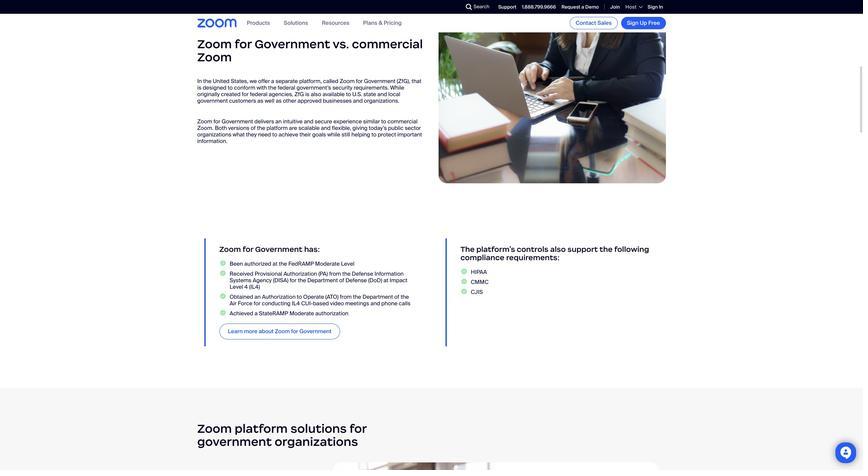 Task type: locate. For each thing, give the bounding box(es) containing it.
government up what
[[222, 118, 253, 125]]

zoom for government vs. commercial zoom
[[197, 37, 423, 65]]

0 vertical spatial moderate
[[315, 260, 340, 267]]

1 horizontal spatial an
[[276, 118, 282, 125]]

federal down offer in the top of the page
[[250, 91, 268, 98]]

authorization inside obtained an authorization to operate (ato) from the department of the air force for conducting il4 cui-based video meetings and phone calls
[[262, 293, 296, 301]]

authorization inside "received provisional authorization (pa) from the defense information systems agency (disa) for the department of defense (dod) at impact level 4 (il4)"
[[284, 270, 317, 277]]

received
[[230, 270, 254, 277]]

1 vertical spatial of
[[340, 277, 345, 284]]

they
[[246, 131, 257, 138]]

federal up "other"
[[278, 84, 296, 91]]

sign up free link
[[622, 17, 666, 29]]

a right offer in the top of the page
[[271, 77, 274, 85]]

2 horizontal spatial of
[[395, 293, 400, 301]]

of inside "zoom for government delivers an intuitive and secure experience similar to commercial zoom. both versions of the platform are scalable and flexible, giving today's public sector organizations what they need to achieve their goals while still helping to protect important information."
[[251, 124, 256, 132]]

level
[[341, 260, 355, 267], [230, 283, 243, 291]]

while
[[328, 131, 341, 138]]

sign for sign in
[[648, 4, 658, 10]]

0 horizontal spatial organizations
[[197, 131, 232, 138]]

of right (pa)
[[340, 277, 345, 284]]

department inside "received provisional authorization (pa) from the defense information systems agency (disa) for the department of defense (dod) at impact level 4 (il4)"
[[308, 277, 338, 284]]

sign left up
[[627, 19, 639, 27]]

1 vertical spatial department
[[363, 293, 393, 301]]

a left demo
[[582, 4, 585, 10]]

request
[[562, 4, 581, 10]]

1 vertical spatial an
[[255, 293, 261, 301]]

1 government from the top
[[197, 97, 228, 105]]

to right need
[[273, 131, 278, 138]]

also inside the platform's controls also support the following compliance requirements:
[[551, 245, 566, 254]]

0 vertical spatial in
[[659, 4, 664, 10]]

an
[[276, 118, 282, 125], [255, 293, 261, 301]]

a right achieved on the left bottom of page
[[255, 310, 258, 317]]

0 vertical spatial sign
[[648, 4, 658, 10]]

at right (dod)
[[384, 277, 389, 284]]

the right the 'with'
[[268, 84, 277, 91]]

sales
[[598, 19, 612, 27]]

0 vertical spatial commercial
[[352, 37, 423, 52]]

4
[[245, 283, 248, 291]]

state
[[364, 91, 376, 98]]

of inside "received provisional authorization (pa) from the defense information systems agency (disa) for the department of defense (dod) at impact level 4 (il4)"
[[340, 277, 345, 284]]

versions
[[228, 124, 250, 132]]

0 vertical spatial from
[[329, 270, 341, 277]]

contact sales link
[[570, 17, 618, 29]]

1 vertical spatial also
[[551, 245, 566, 254]]

1 vertical spatial commercial
[[388, 118, 418, 125]]

at up the provisional
[[273, 260, 278, 267]]

moderate down cui-
[[290, 310, 314, 317]]

level inside "received provisional authorization (pa) from the defense information systems agency (disa) for the department of defense (dod) at impact level 4 (il4)"
[[230, 283, 243, 291]]

with
[[257, 84, 267, 91]]

government up the been authorized at the fedramp moderate level
[[255, 245, 303, 254]]

0 vertical spatial organizations
[[197, 131, 232, 138]]

1 horizontal spatial of
[[340, 277, 345, 284]]

authorization for department
[[284, 270, 317, 277]]

1 horizontal spatial department
[[363, 293, 393, 301]]

is left designed
[[197, 84, 202, 91]]

2 vertical spatial a
[[255, 310, 258, 317]]

department
[[308, 277, 338, 284], [363, 293, 393, 301]]

department up the operate
[[308, 277, 338, 284]]

1 horizontal spatial moderate
[[315, 260, 340, 267]]

1 vertical spatial from
[[340, 293, 352, 301]]

for inside zoom platform solutions for government organizations
[[350, 421, 367, 437]]

to left the operate
[[297, 293, 302, 301]]

1 horizontal spatial also
[[551, 245, 566, 254]]

also down platform,
[[311, 91, 322, 98]]

zoom for government has:
[[219, 245, 320, 254]]

the platform's controls also support the following compliance requirements:
[[461, 245, 650, 262]]

defense left information
[[352, 270, 374, 277]]

at inside "received provisional authorization (pa) from the defense information systems agency (disa) for the department of defense (dod) at impact level 4 (il4)"
[[384, 277, 389, 284]]

operate
[[303, 293, 324, 301]]

video
[[330, 300, 344, 307]]

0 vertical spatial of
[[251, 124, 256, 132]]

the right they
[[257, 124, 265, 132]]

as right well
[[276, 97, 282, 105]]

air
[[230, 300, 237, 307]]

defense left (dod)
[[346, 277, 367, 284]]

about
[[259, 328, 274, 335]]

1 vertical spatial organizations
[[275, 435, 358, 450]]

federal
[[278, 84, 296, 91], [250, 91, 268, 98]]

0 vertical spatial department
[[308, 277, 338, 284]]

1 vertical spatial at
[[384, 277, 389, 284]]

0 horizontal spatial of
[[251, 124, 256, 132]]

government for zoom for government has:
[[255, 245, 303, 254]]

force
[[238, 300, 253, 307]]

secure
[[315, 118, 332, 125]]

government inside in the united states, we offer a separate platform, called zoom for government (zfg), that is designed to conform with the federal government's security requirements. while originally created for federal agencies, zfg is also available to u.s. state and local government customers as well as other approved businesses and organizations.
[[197, 97, 228, 105]]

woman working on a laptop image
[[439, 13, 666, 183]]

government inside "zoom for government delivers an intuitive and secure experience similar to commercial zoom. both versions of the platform are scalable and flexible, giving today's public sector organizations what they need to achieve their goals while still helping to protect important information."
[[222, 118, 253, 125]]

1 vertical spatial a
[[271, 77, 274, 85]]

authorized
[[245, 260, 272, 267]]

an left the intuitive
[[276, 118, 282, 125]]

in
[[659, 4, 664, 10], [197, 77, 202, 85]]

0 vertical spatial authorization
[[284, 270, 317, 277]]

0 horizontal spatial department
[[308, 277, 338, 284]]

1 vertical spatial platform
[[235, 421, 288, 437]]

1 horizontal spatial level
[[341, 260, 355, 267]]

in up originally
[[197, 77, 202, 85]]

to left u.s.
[[346, 91, 351, 98]]

1 vertical spatial authorization
[[262, 293, 296, 301]]

from inside "received provisional authorization (pa) from the defense information systems agency (disa) for the department of defense (dod) at impact level 4 (il4)"
[[329, 270, 341, 277]]

important
[[398, 131, 422, 138]]

0 vertical spatial a
[[582, 4, 585, 10]]

an inside "zoom for government delivers an intuitive and secure experience similar to commercial zoom. both versions of the platform are scalable and flexible, giving today's public sector organizations what they need to achieve their goals while still helping to protect important information."
[[276, 118, 282, 125]]

an down (il4)
[[255, 293, 261, 301]]

are
[[289, 124, 297, 132]]

is right the zfg
[[306, 91, 310, 98]]

0 horizontal spatial level
[[230, 283, 243, 291]]

fedramp
[[289, 260, 314, 267]]

0 horizontal spatial a
[[255, 310, 258, 317]]

2 government from the top
[[197, 435, 272, 450]]

other
[[283, 97, 297, 105]]

solutions
[[284, 19, 308, 27]]

0 horizontal spatial as
[[258, 97, 264, 105]]

search image
[[466, 4, 472, 10]]

level left 4
[[230, 283, 243, 291]]

defense
[[352, 270, 374, 277], [346, 277, 367, 284]]

government for zoom for government delivers an intuitive and secure experience similar to commercial zoom. both versions of the platform are scalable and flexible, giving today's public sector organizations what they need to achieve their goals while still helping to protect important information.
[[222, 118, 253, 125]]

that
[[412, 77, 422, 85]]

1 horizontal spatial organizations
[[275, 435, 358, 450]]

solutions
[[291, 421, 347, 437]]

department down (dod)
[[363, 293, 393, 301]]

commercial down plans & pricing
[[352, 37, 423, 52]]

both
[[215, 124, 227, 132]]

plans & pricing link
[[363, 19, 402, 27]]

government down solutions dropdown button
[[255, 37, 331, 52]]

0 horizontal spatial an
[[255, 293, 261, 301]]

vs.
[[333, 37, 349, 52]]

level up "received provisional authorization (pa) from the defense information systems agency (disa) for the department of defense (dod) at impact level 4 (il4)"
[[341, 260, 355, 267]]

public
[[388, 124, 404, 132]]

2 as from the left
[[276, 97, 282, 105]]

and left phone on the left of page
[[371, 300, 380, 307]]

of down impact
[[395, 293, 400, 301]]

well
[[265, 97, 275, 105]]

states,
[[231, 77, 249, 85]]

cui-
[[301, 300, 313, 307]]

based
[[313, 300, 329, 307]]

1 horizontal spatial in
[[659, 4, 664, 10]]

0 horizontal spatial also
[[311, 91, 322, 98]]

also
[[311, 91, 322, 98], [551, 245, 566, 254]]

organizations
[[197, 131, 232, 138], [275, 435, 358, 450]]

also inside in the united states, we offer a separate platform, called zoom for government (zfg), that is designed to conform with the federal government's security requirements. while originally created for federal agencies, zfg is also available to u.s. state and local government customers as well as other approved businesses and organizations.
[[311, 91, 322, 98]]

government inside in the united states, we offer a separate platform, called zoom for government (zfg), that is designed to conform with the federal government's security requirements. while originally created for federal agencies, zfg is also available to u.s. state and local government customers as well as other approved businesses and organizations.
[[364, 77, 396, 85]]

(disa)
[[273, 277, 289, 284]]

0 horizontal spatial sign
[[627, 19, 639, 27]]

government inside zoom for government vs. commercial zoom
[[255, 37, 331, 52]]

and inside obtained an authorization to operate (ato) from the department of the air force for conducting il4 cui-based video meetings and phone calls
[[371, 300, 380, 307]]

(ato)
[[326, 293, 339, 301]]

2 horizontal spatial a
[[582, 4, 585, 10]]

in up free
[[659, 4, 664, 10]]

0 horizontal spatial is
[[197, 84, 202, 91]]

been authorized at the fedramp moderate level
[[230, 260, 356, 267]]

moderate
[[315, 260, 340, 267], [290, 310, 314, 317]]

0 vertical spatial government
[[197, 97, 228, 105]]

1 vertical spatial level
[[230, 283, 243, 291]]

request a demo link
[[562, 4, 599, 10]]

organizations inside "zoom for government delivers an intuitive and secure experience similar to commercial zoom. both versions of the platform are scalable and flexible, giving today's public sector organizations what they need to achieve their goals while still helping to protect important information."
[[197, 131, 232, 138]]

host
[[626, 4, 637, 10]]

sign in link
[[648, 4, 664, 10]]

government down authorization
[[300, 328, 332, 335]]

0 horizontal spatial moderate
[[290, 310, 314, 317]]

calls
[[399, 300, 411, 307]]

to right "similar"
[[382, 118, 387, 125]]

support
[[568, 245, 598, 254]]

a for stateramp
[[255, 310, 258, 317]]

1 vertical spatial sign
[[627, 19, 639, 27]]

join link
[[611, 4, 620, 10]]

commercial up important
[[388, 118, 418, 125]]

as
[[258, 97, 264, 105], [276, 97, 282, 105]]

authorization down (disa)
[[262, 293, 296, 301]]

separate
[[276, 77, 298, 85]]

for inside "received provisional authorization (pa) from the defense information systems agency (disa) for the department of defense (dod) at impact level 4 (il4)"
[[290, 277, 297, 284]]

1 horizontal spatial a
[[271, 77, 274, 85]]

to inside obtained an authorization to operate (ato) from the department of the air force for conducting il4 cui-based video meetings and phone calls
[[297, 293, 302, 301]]

0 horizontal spatial in
[[197, 77, 202, 85]]

of
[[251, 124, 256, 132], [340, 277, 345, 284], [395, 293, 400, 301]]

pricing
[[384, 19, 402, 27]]

sign inside 'link'
[[627, 19, 639, 27]]

contact
[[576, 19, 597, 27]]

the right video
[[353, 293, 362, 301]]

to left protect
[[372, 131, 377, 138]]

from inside obtained an authorization to operate (ato) from the department of the air force for conducting il4 cui-based video meetings and phone calls
[[340, 293, 352, 301]]

and
[[378, 91, 387, 98], [353, 97, 363, 105], [304, 118, 314, 125], [321, 124, 331, 132], [371, 300, 380, 307]]

1 vertical spatial in
[[197, 77, 202, 85]]

0 vertical spatial also
[[311, 91, 322, 98]]

moderate up (pa)
[[315, 260, 340, 267]]

as left well
[[258, 97, 264, 105]]

conducting
[[262, 300, 291, 307]]

authorization down fedramp
[[284, 270, 317, 277]]

conform
[[234, 84, 256, 91]]

sign up free
[[648, 4, 658, 10]]

for inside "zoom for government delivers an intuitive and secure experience similar to commercial zoom. both versions of the platform are scalable and flexible, giving today's public sector organizations what they need to achieve their goals while still helping to protect important information."
[[214, 118, 220, 125]]

join
[[611, 4, 620, 10]]

a
[[582, 4, 585, 10], [271, 77, 274, 85], [255, 310, 258, 317]]

demo
[[586, 4, 599, 10]]

the right (pa)
[[343, 270, 351, 277]]

of left need
[[251, 124, 256, 132]]

2 vertical spatial of
[[395, 293, 400, 301]]

learn more about zoom for government link
[[219, 324, 340, 340]]

government inside zoom platform solutions for government organizations
[[197, 435, 272, 450]]

agencies,
[[269, 91, 293, 98]]

1 vertical spatial government
[[197, 435, 272, 450]]

1 horizontal spatial at
[[384, 277, 389, 284]]

government up state
[[364, 77, 396, 85]]

an inside obtained an authorization to operate (ato) from the department of the air force for conducting il4 cui-based video meetings and phone calls
[[255, 293, 261, 301]]

from right (ato)
[[340, 293, 352, 301]]

impact
[[390, 277, 408, 284]]

None search field
[[441, 1, 468, 12]]

for inside zoom for government vs. commercial zoom
[[235, 37, 252, 52]]

controls
[[517, 245, 549, 254]]

0 vertical spatial platform
[[267, 124, 288, 132]]

zoom logo image
[[197, 19, 237, 28]]

products
[[247, 19, 270, 27]]

from right (pa)
[[329, 270, 341, 277]]

department inside obtained an authorization to operate (ato) from the department of the air force for conducting il4 cui-based video meetings and phone calls
[[363, 293, 393, 301]]

host button
[[626, 4, 643, 10]]

the
[[461, 245, 475, 254]]

solutions button
[[284, 19, 308, 27]]

a inside in the united states, we offer a separate platform, called zoom for government (zfg), that is designed to conform with the federal government's security requirements. while originally created for federal agencies, zfg is also available to u.s. state and local government customers as well as other approved businesses and organizations.
[[271, 77, 274, 85]]

and left state
[[353, 97, 363, 105]]

also left support
[[551, 245, 566, 254]]

1 horizontal spatial as
[[276, 97, 282, 105]]

plans & pricing
[[363, 19, 402, 27]]

platform
[[267, 124, 288, 132], [235, 421, 288, 437]]

zfg
[[295, 91, 304, 98]]

0 vertical spatial an
[[276, 118, 282, 125]]

0 horizontal spatial at
[[273, 260, 278, 267]]

0 vertical spatial level
[[341, 260, 355, 267]]

similar
[[363, 118, 380, 125]]

the right support
[[600, 245, 613, 254]]

government
[[197, 97, 228, 105], [197, 435, 272, 450]]

customers
[[229, 97, 256, 105]]

at
[[273, 260, 278, 267], [384, 277, 389, 284]]

1 horizontal spatial sign
[[648, 4, 658, 10]]



Task type: describe. For each thing, give the bounding box(es) containing it.
request a demo
[[562, 4, 599, 10]]

il4
[[292, 300, 300, 307]]

organizations inside zoom platform solutions for government organizations
[[275, 435, 358, 450]]

originally
[[197, 91, 220, 98]]

protect
[[378, 131, 396, 138]]

support
[[499, 4, 517, 10]]

sign in
[[648, 4, 664, 10]]

and up their
[[304, 118, 314, 125]]

commercial inside "zoom for government delivers an intuitive and secure experience similar to commercial zoom. both versions of the platform are scalable and flexible, giving today's public sector organizations what they need to achieve their goals while still helping to protect important information."
[[388, 118, 418, 125]]

plans
[[363, 19, 378, 27]]

the inside "zoom for government delivers an intuitive and secure experience similar to commercial zoom. both versions of the platform are scalable and flexible, giving today's public sector organizations what they need to achieve their goals while still helping to protect important information."
[[257, 124, 265, 132]]

delivers
[[255, 118, 274, 125]]

created
[[221, 91, 241, 98]]

helping
[[352, 131, 370, 138]]

(zfg),
[[397, 77, 411, 85]]

giving
[[353, 124, 368, 132]]

sign for sign up free
[[627, 19, 639, 27]]

has:
[[304, 245, 320, 254]]

learn
[[228, 328, 243, 335]]

support link
[[499, 4, 517, 10]]

of inside obtained an authorization to operate (ato) from the department of the air force for conducting il4 cui-based video meetings and phone calls
[[395, 293, 400, 301]]

0 vertical spatial at
[[273, 260, 278, 267]]

achieved a stateramp moderate authorization
[[230, 310, 349, 317]]

1 horizontal spatial federal
[[278, 84, 296, 91]]

(il4)
[[249, 283, 260, 291]]

united
[[213, 77, 230, 85]]

resources button
[[322, 19, 350, 27]]

cmmc
[[471, 279, 489, 286]]

following
[[615, 245, 650, 254]]

1 vertical spatial moderate
[[290, 310, 314, 317]]

up
[[640, 19, 648, 27]]

(dod)
[[369, 277, 383, 284]]

local
[[389, 91, 401, 98]]

sign up free
[[627, 19, 661, 27]]

approved
[[298, 97, 322, 105]]

&
[[379, 19, 383, 27]]

information
[[375, 270, 404, 277]]

available
[[323, 91, 345, 98]]

zoom inside in the united states, we offer a separate platform, called zoom for government (zfg), that is designed to conform with the federal government's security requirements. while originally created for federal agencies, zfg is also available to u.s. state and local government customers as well as other approved businesses and organizations.
[[340, 77, 355, 85]]

compliance
[[461, 253, 505, 262]]

businesses
[[323, 97, 352, 105]]

the up (disa)
[[279, 260, 287, 267]]

cjis
[[471, 289, 483, 296]]

resources
[[322, 19, 350, 27]]

hipaa
[[471, 268, 487, 276]]

phone
[[382, 300, 398, 307]]

1 horizontal spatial is
[[306, 91, 310, 98]]

authorization for for
[[262, 293, 296, 301]]

platform's
[[477, 245, 516, 254]]

zoom inside "zoom for government delivers an intuitive and secure experience similar to commercial zoom. both versions of the platform are scalable and flexible, giving today's public sector organizations what they need to achieve their goals while still helping to protect important information."
[[197, 118, 212, 125]]

the down fedramp
[[298, 277, 306, 284]]

platform inside "zoom for government delivers an intuitive and secure experience similar to commercial zoom. both versions of the platform are scalable and flexible, giving today's public sector organizations what they need to achieve their goals while still helping to protect important information."
[[267, 124, 288, 132]]

the up originally
[[203, 77, 212, 85]]

what
[[233, 131, 245, 138]]

scalable
[[299, 124, 320, 132]]

goals
[[313, 131, 326, 138]]

today's
[[369, 124, 387, 132]]

authorization
[[316, 310, 349, 317]]

for inside obtained an authorization to operate (ato) from the department of the air force for conducting il4 cui-based video meetings and phone calls
[[254, 300, 261, 307]]

while
[[391, 84, 405, 91]]

zoom platform solutions for government organizations
[[197, 421, 367, 450]]

provisional
[[255, 270, 282, 277]]

1 / 4 group
[[333, 463, 660, 470]]

agency
[[253, 277, 272, 284]]

more
[[244, 328, 258, 335]]

offer
[[258, 77, 270, 85]]

free
[[649, 19, 661, 27]]

government's
[[297, 84, 331, 91]]

flexible,
[[332, 124, 351, 132]]

0 horizontal spatial federal
[[250, 91, 268, 98]]

man reading an ipad image
[[333, 463, 496, 470]]

organizations.
[[364, 97, 400, 105]]

zoom inside zoom platform solutions for government organizations
[[197, 421, 232, 437]]

and left local
[[378, 91, 387, 98]]

platform,
[[299, 77, 322, 85]]

zoom for government delivers an intuitive and secure experience similar to commercial zoom. both versions of the platform are scalable and flexible, giving today's public sector organizations what they need to achieve their goals while still helping to protect important information.
[[197, 118, 422, 145]]

zoom inside learn more about zoom for government link
[[275, 328, 290, 335]]

platform inside zoom platform solutions for government organizations
[[235, 421, 288, 437]]

received provisional authorization (pa) from the defense information systems agency (disa) for the department of defense (dod) at impact level 4 (il4)
[[230, 270, 408, 291]]

products button
[[247, 19, 270, 27]]

u.s.
[[353, 91, 362, 98]]

in the united states, we offer a separate platform, called zoom for government (zfg), that is designed to conform with the federal government's security requirements. while originally created for federal agencies, zfg is also available to u.s. state and local government customers as well as other approved businesses and organizations.
[[197, 77, 422, 105]]

we
[[250, 77, 257, 85]]

requirements:
[[507, 253, 560, 262]]

to left "conform"
[[228, 84, 233, 91]]

in inside in the united states, we offer a separate platform, called zoom for government (zfg), that is designed to conform with the federal government's security requirements. while originally created for federal agencies, zfg is also available to u.s. state and local government customers as well as other approved businesses and organizations.
[[197, 77, 202, 85]]

the right phone on the left of page
[[401, 293, 409, 301]]

zoom.
[[197, 124, 214, 132]]

search image
[[466, 4, 472, 10]]

a for demo
[[582, 4, 585, 10]]

the inside the platform's controls also support the following compliance requirements:
[[600, 245, 613, 254]]

need
[[258, 131, 271, 138]]

requirements.
[[354, 84, 389, 91]]

1 as from the left
[[258, 97, 264, 105]]

and left flexible,
[[321, 124, 331, 132]]

commercial inside zoom for government vs. commercial zoom
[[352, 37, 423, 52]]

government for zoom for government vs. commercial zoom
[[255, 37, 331, 52]]



Task type: vqa. For each thing, say whether or not it's contained in the screenshot.
Seasonal & Holiday associated with Happy Boxing Day Image on the bottom left
no



